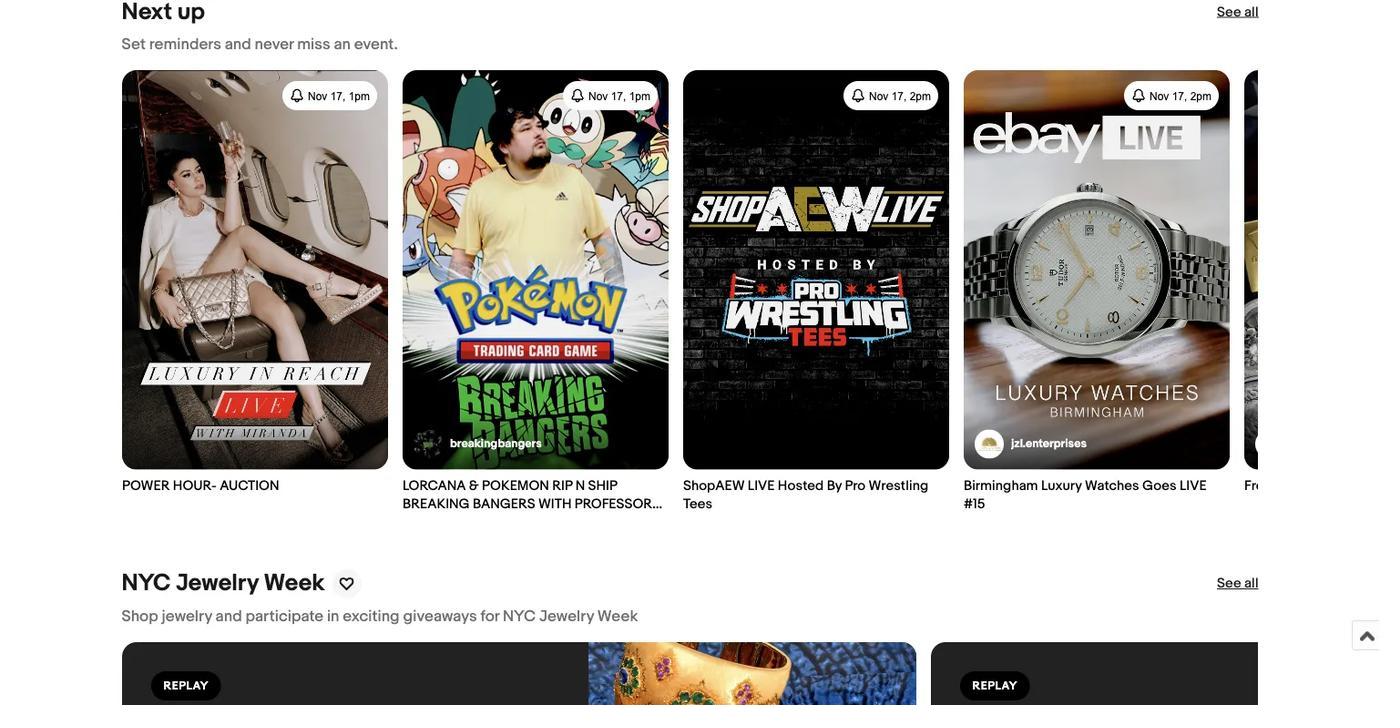 Task type: describe. For each thing, give the bounding box(es) containing it.
17, for #15
[[1172, 90, 1187, 102]]

birmingham luxury watches goes live #15
[[963, 478, 1206, 512]]

1 17, from the left
[[330, 90, 345, 102]]

17, for ship
[[611, 90, 626, 102]]

auction
[[219, 478, 279, 494]]

rip
[[552, 478, 572, 494]]

live inside the birmingham luxury watches goes live #15
[[1179, 478, 1206, 494]]

dover jewelry presents nyc jewelry week image
[[588, 642, 916, 705]]

nov 17, 1pm button for lorcana & pokemon rip n ship breaking bangers with professor willy
[[563, 81, 657, 110]]

nov for watches
[[1149, 90, 1169, 102]]

hour-
[[173, 478, 216, 494]]

1 horizontal spatial week
[[597, 607, 638, 626]]

n
[[575, 478, 585, 494]]

bangers
[[472, 496, 535, 512]]

exciting
[[343, 607, 400, 626]]

#15
[[963, 496, 985, 512]]

shopaew live hosted by pro wrestling tees
[[683, 478, 928, 512]]

s
[[1379, 478, 1380, 494]]

see for set reminders and never miss an event.
[[1217, 4, 1241, 20]]

2nd
[[1353, 478, 1376, 494]]

power hour- auction
[[122, 478, 279, 494]]

shop jewelry and participate in exciting giveaways for nyc jewelry week
[[122, 607, 638, 626]]

watches
[[1085, 478, 1139, 494]]

in
[[327, 607, 339, 626]]

0 horizontal spatial nyc
[[122, 569, 171, 598]]

nov 17, 2pm for pro
[[869, 90, 931, 102]]

see for shop jewelry and participate in exciting giveaways for nyc jewelry week
[[1217, 575, 1241, 592]]

never
[[255, 35, 294, 54]]

willy
[[402, 514, 440, 531]]

breaking
[[402, 496, 469, 512]]

shopaew
[[683, 478, 744, 494]]

nov for pokemon
[[588, 90, 607, 102]]

event.
[[354, 35, 398, 54]]

shopaew live hosted by pro wrestling tees link
[[683, 70, 949, 513]]

1pm for lorcana & pokemon rip n ship breaking bangers with professor willy
[[629, 90, 650, 102]]

2 replay link from the left
[[931, 642, 1380, 705]]

jzl.enterprises image
[[974, 429, 1003, 459]]

fresh
[[1244, 478, 1278, 494]]

fresh deal friday 2nd s
[[1244, 478, 1380, 494]]

power hour- auction link
[[122, 70, 388, 495]]

nov 17, 1pm for power hour- auction
[[307, 90, 369, 102]]

fresh deal friday 2nd s link
[[1244, 70, 1380, 495]]

all for set reminders and never miss an event.
[[1244, 4, 1259, 20]]

nov 17, 1pm button for power hour- auction
[[282, 81, 377, 110]]

see all link for set reminders and never miss an event.
[[1217, 3, 1259, 21]]

1 horizontal spatial nyc
[[503, 607, 536, 626]]

jzl.enterprises link
[[974, 429, 1086, 459]]

goes
[[1142, 478, 1176, 494]]

1 replay from the left
[[163, 679, 208, 693]]

set reminders and never miss an event.
[[122, 35, 398, 54]]

breakingbangers image
[[413, 429, 442, 459]]

breakingbangers link
[[413, 429, 541, 459]]

pro
[[845, 478, 865, 494]]

nyc jewelry week
[[122, 569, 325, 598]]

set
[[122, 35, 146, 54]]

and for participate
[[216, 607, 242, 626]]



Task type: locate. For each thing, give the bounding box(es) containing it.
0 horizontal spatial replay link
[[122, 642, 916, 705]]

hosted
[[777, 478, 823, 494]]

1 horizontal spatial live
[[1179, 478, 1206, 494]]

for
[[481, 607, 499, 626]]

live right goes at the right bottom
[[1179, 478, 1206, 494]]

2 1pm from the left
[[629, 90, 650, 102]]

2pm
[[909, 90, 931, 102], [1190, 90, 1211, 102]]

0 vertical spatial all
[[1244, 4, 1259, 20]]

see all
[[1217, 4, 1259, 20], [1217, 575, 1259, 592]]

1 see from the top
[[1217, 4, 1241, 20]]

nov 17, 2pm for live
[[1149, 90, 1211, 102]]

see all link for shop jewelry and participate in exciting giveaways for nyc jewelry week
[[1217, 574, 1259, 593]]

2 nov 17, 2pm from the left
[[1149, 90, 1211, 102]]

jzl.enterprises
[[1011, 437, 1086, 451]]

jewelry right for
[[539, 607, 594, 626]]

2 see all from the top
[[1217, 575, 1259, 592]]

jewelry up jewelry
[[176, 569, 259, 598]]

2 see from the top
[[1217, 575, 1241, 592]]

1 vertical spatial and
[[216, 607, 242, 626]]

1 horizontal spatial replay link
[[931, 642, 1380, 705]]

friday
[[1313, 478, 1350, 494]]

2pm for shopaew live hosted by pro wrestling tees
[[909, 90, 931, 102]]

see
[[1217, 4, 1241, 20], [1217, 575, 1241, 592]]

all
[[1244, 4, 1259, 20], [1244, 575, 1259, 592]]

0 vertical spatial see all
[[1217, 4, 1259, 20]]

nov 17, 2pm button for live
[[1124, 81, 1218, 110]]

1 2pm from the left
[[909, 90, 931, 102]]

0 horizontal spatial replay
[[163, 679, 208, 693]]

4 nov from the left
[[1149, 90, 1169, 102]]

nov 17, 2pm button
[[843, 81, 938, 110], [1124, 81, 1218, 110]]

1 horizontal spatial nov 17, 2pm button
[[1124, 81, 1218, 110]]

0 horizontal spatial 1pm
[[348, 90, 369, 102]]

1 vertical spatial nyc
[[503, 607, 536, 626]]

professor
[[574, 496, 652, 512]]

1 see all from the top
[[1217, 4, 1259, 20]]

1 nov 17, 1pm button from the left
[[282, 81, 377, 110]]

nov for hosted
[[869, 90, 888, 102]]

1 horizontal spatial 1pm
[[629, 90, 650, 102]]

1 see all link from the top
[[1217, 3, 1259, 21]]

2 2pm from the left
[[1190, 90, 1211, 102]]

0 vertical spatial jewelry
[[176, 569, 259, 598]]

1 live from the left
[[747, 478, 774, 494]]

1 replay link from the left
[[122, 642, 916, 705]]

replay link
[[122, 642, 916, 705], [931, 642, 1380, 705]]

lorcana
[[402, 478, 465, 494]]

1 vertical spatial jewelry
[[539, 607, 594, 626]]

nov 17, 1pm
[[307, 90, 369, 102], [588, 90, 650, 102]]

&
[[469, 478, 478, 494]]

pokemon
[[482, 478, 549, 494]]

all for shop jewelry and participate in exciting giveaways for nyc jewelry week
[[1244, 575, 1259, 592]]

with
[[538, 496, 571, 512]]

1 horizontal spatial nov 17, 2pm
[[1149, 90, 1211, 102]]

nov 17, 1pm for lorcana & pokemon rip n ship breaking bangers with professor willy
[[588, 90, 650, 102]]

1 horizontal spatial nov 17, 1pm
[[588, 90, 650, 102]]

2 17, from the left
[[611, 90, 626, 102]]

0 horizontal spatial live
[[747, 478, 774, 494]]

ship
[[588, 478, 617, 494]]

deal
[[1281, 478, 1310, 494]]

0 horizontal spatial week
[[264, 569, 325, 598]]

live left hosted
[[747, 478, 774, 494]]

1 horizontal spatial 2pm
[[1190, 90, 1211, 102]]

nov 17, 2pm button for pro
[[843, 81, 938, 110]]

breakingbangers
[[450, 437, 541, 451]]

1 horizontal spatial jewelry
[[539, 607, 594, 626]]

nov for auction
[[307, 90, 327, 102]]

2pm for birmingham luxury watches goes live #15
[[1190, 90, 1211, 102]]

see all for shop jewelry and participate in exciting giveaways for nyc jewelry week
[[1217, 575, 1259, 592]]

2 nov from the left
[[588, 90, 607, 102]]

1 vertical spatial week
[[597, 607, 638, 626]]

1 nov from the left
[[307, 90, 327, 102]]

3 17, from the left
[[891, 90, 906, 102]]

live
[[747, 478, 774, 494], [1179, 478, 1206, 494]]

2 see all link from the top
[[1217, 574, 1259, 593]]

nyc up "shop"
[[122, 569, 171, 598]]

miss
[[297, 35, 330, 54]]

0 horizontal spatial 2pm
[[909, 90, 931, 102]]

see all for set reminders and never miss an event.
[[1217, 4, 1259, 20]]

17,
[[330, 90, 345, 102], [611, 90, 626, 102], [891, 90, 906, 102], [1172, 90, 1187, 102]]

1 vertical spatial see
[[1217, 575, 1241, 592]]

0 horizontal spatial nov 17, 1pm
[[307, 90, 369, 102]]

nyc
[[122, 569, 171, 598], [503, 607, 536, 626]]

17, for wrestling
[[891, 90, 906, 102]]

1pm for power hour- auction
[[348, 90, 369, 102]]

luxury
[[1041, 478, 1082, 494]]

0 vertical spatial and
[[225, 35, 251, 54]]

reminders
[[149, 35, 221, 54]]

jewelry
[[162, 607, 212, 626]]

and down nyc jewelry week
[[216, 607, 242, 626]]

1 nov 17, 1pm from the left
[[307, 90, 369, 102]]

see all link
[[1217, 3, 1259, 21], [1217, 574, 1259, 593]]

0 vertical spatial see
[[1217, 4, 1241, 20]]

0 horizontal spatial nov 17, 2pm
[[869, 90, 931, 102]]

live inside shopaew live hosted by pro wrestling tees
[[747, 478, 774, 494]]

3 nov from the left
[[869, 90, 888, 102]]

and left never
[[225, 35, 251, 54]]

2 nov 17, 2pm button from the left
[[1124, 81, 1218, 110]]

shop
[[122, 607, 158, 626]]

by
[[826, 478, 841, 494]]

replay
[[163, 679, 208, 693], [972, 679, 1017, 693]]

0 vertical spatial nyc
[[122, 569, 171, 598]]

2 live from the left
[[1179, 478, 1206, 494]]

1 nov 17, 2pm button from the left
[[843, 81, 938, 110]]

power
[[122, 478, 169, 494]]

tees
[[683, 496, 712, 512]]

0 vertical spatial week
[[264, 569, 325, 598]]

giveaways
[[403, 607, 477, 626]]

week
[[264, 569, 325, 598], [597, 607, 638, 626]]

1 all from the top
[[1244, 4, 1259, 20]]

an
[[334, 35, 351, 54]]

birmingham
[[963, 478, 1038, 494]]

nyc right for
[[503, 607, 536, 626]]

1 nov 17, 2pm from the left
[[869, 90, 931, 102]]

1 1pm from the left
[[348, 90, 369, 102]]

1 vertical spatial see all
[[1217, 575, 1259, 592]]

lorcana & pokemon rip n ship breaking bangers with professor willy
[[402, 478, 652, 531]]

2 all from the top
[[1244, 575, 1259, 592]]

1 vertical spatial all
[[1244, 575, 1259, 592]]

participate
[[245, 607, 324, 626]]

nov
[[307, 90, 327, 102], [588, 90, 607, 102], [869, 90, 888, 102], [1149, 90, 1169, 102]]

1 horizontal spatial nov 17, 1pm button
[[563, 81, 657, 110]]

jewelry
[[176, 569, 259, 598], [539, 607, 594, 626]]

0 vertical spatial see all link
[[1217, 3, 1259, 21]]

nov 17, 2pm
[[869, 90, 931, 102], [1149, 90, 1211, 102]]

0 horizontal spatial nov 17, 2pm button
[[843, 81, 938, 110]]

2 nov 17, 1pm from the left
[[588, 90, 650, 102]]

and
[[225, 35, 251, 54], [216, 607, 242, 626]]

nov 17, 1pm button
[[282, 81, 377, 110], [563, 81, 657, 110]]

2 nov 17, 1pm button from the left
[[563, 81, 657, 110]]

0 horizontal spatial nov 17, 1pm button
[[282, 81, 377, 110]]

2 replay from the left
[[972, 679, 1017, 693]]

wrestling
[[868, 478, 928, 494]]

4 17, from the left
[[1172, 90, 1187, 102]]

1 vertical spatial see all link
[[1217, 574, 1259, 593]]

and for never
[[225, 35, 251, 54]]

1pm
[[348, 90, 369, 102], [629, 90, 650, 102]]

1 horizontal spatial replay
[[972, 679, 1017, 693]]

0 horizontal spatial jewelry
[[176, 569, 259, 598]]



Task type: vqa. For each thing, say whether or not it's contained in the screenshot.
third 17,
yes



